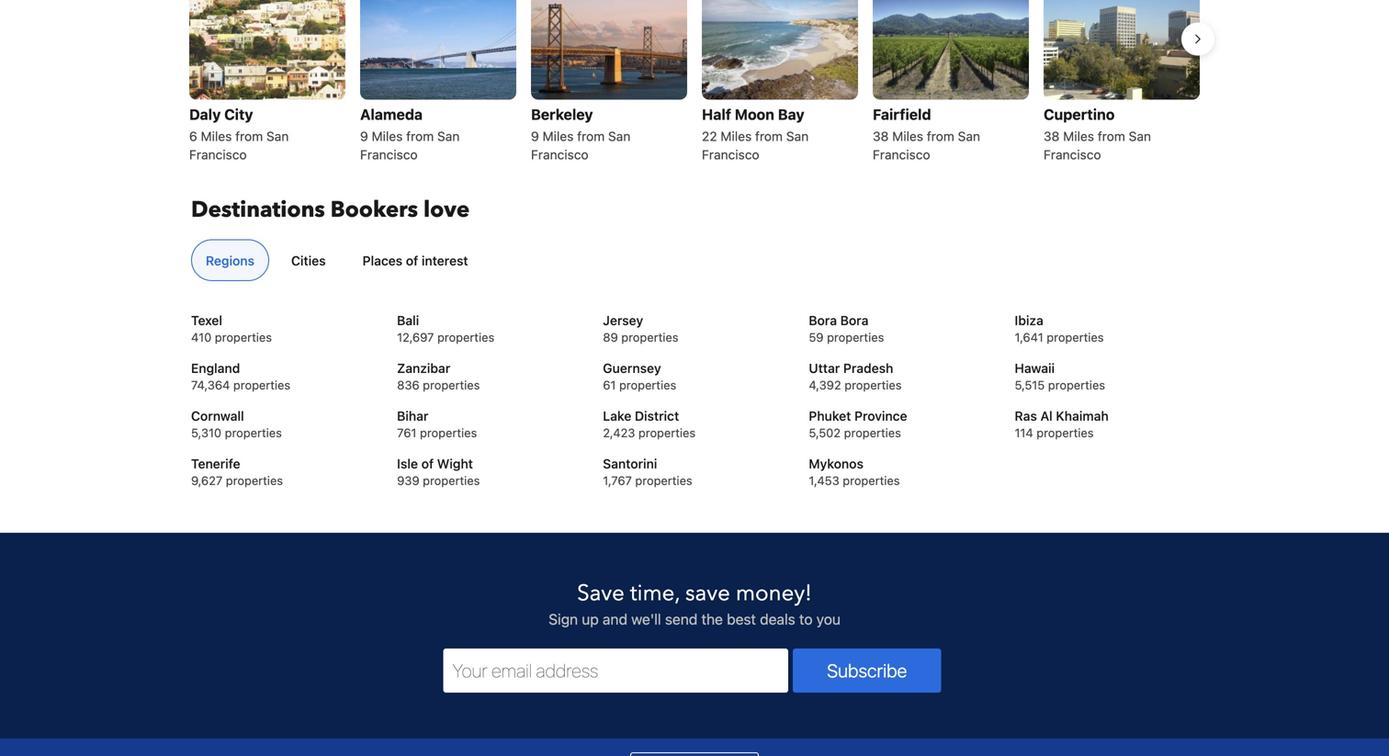 Task type: locate. For each thing, give the bounding box(es) containing it.
from down city
[[235, 129, 263, 144]]

2 38 from the left
[[1044, 129, 1060, 144]]

properties down zanzibar
[[423, 378, 480, 392]]

save time, save money! sign up and we'll send the best deals to you
[[549, 578, 841, 628]]

half moon bay 22 miles from san francisco
[[702, 106, 809, 162]]

guernsey link
[[603, 359, 786, 378]]

zanzibar link
[[397, 359, 580, 378]]

38 down cupertino
[[1044, 129, 1060, 144]]

bora up 59 at the top right
[[809, 313, 837, 328]]

francisco
[[189, 147, 247, 162], [360, 147, 418, 162], [531, 147, 589, 162], [702, 147, 760, 162], [873, 147, 931, 162], [1044, 147, 1102, 162]]

francisco inside alameda 9 miles from san francisco
[[360, 147, 418, 162]]

england 74,364 properties
[[191, 361, 291, 392]]

0 horizontal spatial 9
[[360, 129, 368, 144]]

5 francisco from the left
[[873, 147, 931, 162]]

from for fairfield
[[927, 129, 955, 144]]

properties down cornwall link at bottom left
[[225, 426, 282, 440]]

1 francisco from the left
[[189, 147, 247, 162]]

santorini
[[603, 456, 657, 471]]

we'll
[[632, 611, 661, 628]]

1 38 from the left
[[873, 129, 889, 144]]

from for cupertino
[[1098, 129, 1126, 144]]

hawaii 5,515 properties
[[1015, 361, 1106, 392]]

bora up pradesh
[[841, 313, 869, 328]]

francisco inside berkeley 9 miles from san francisco
[[531, 147, 589, 162]]

of right isle
[[422, 456, 434, 471]]

1 horizontal spatial 38
[[1044, 129, 1060, 144]]

mykonos link
[[809, 455, 992, 473]]

san inside "cupertino 38 miles from san francisco"
[[1129, 129, 1152, 144]]

tab list
[[184, 239, 1198, 282]]

of inside places of interest button
[[406, 253, 418, 268]]

miles down fairfield at the top
[[893, 129, 924, 144]]

miles down "berkeley"
[[543, 129, 574, 144]]

francisco inside "cupertino 38 miles from san francisco"
[[1044, 147, 1102, 162]]

properties up khaimah
[[1048, 378, 1106, 392]]

2 francisco from the left
[[360, 147, 418, 162]]

miles inside "cupertino 38 miles from san francisco"
[[1064, 129, 1095, 144]]

properties up wight
[[420, 426, 477, 440]]

1 from from the left
[[235, 129, 263, 144]]

1,767
[[603, 474, 632, 487]]

region containing daly city
[[175, 0, 1215, 173]]

9,627
[[191, 474, 223, 487]]

province
[[855, 408, 908, 424]]

jersey
[[603, 313, 643, 328]]

12,697
[[397, 330, 434, 344]]

9 inside alameda 9 miles from san francisco
[[360, 129, 368, 144]]

time,
[[630, 578, 680, 609]]

1 horizontal spatial bora
[[841, 313, 869, 328]]

38 inside fairfield 38 miles from san francisco
[[873, 129, 889, 144]]

9 down "berkeley"
[[531, 129, 539, 144]]

5 san from the left
[[958, 129, 981, 144]]

francisco down "berkeley"
[[531, 147, 589, 162]]

miles inside half moon bay 22 miles from san francisco
[[721, 129, 752, 144]]

properties down mykonos link
[[843, 474, 900, 487]]

properties up england 74,364 properties
[[215, 330, 272, 344]]

38 down fairfield at the top
[[873, 129, 889, 144]]

properties up pradesh
[[827, 330, 884, 344]]

texel link
[[191, 311, 374, 330]]

francisco down 6
[[189, 147, 247, 162]]

2 from from the left
[[406, 129, 434, 144]]

from down the alameda
[[406, 129, 434, 144]]

bali
[[397, 313, 419, 328]]

zanzibar
[[397, 361, 451, 376]]

francisco for alameda
[[360, 147, 418, 162]]

miles down the alameda
[[372, 129, 403, 144]]

places of interest
[[363, 253, 468, 268]]

properties inside ibiza 1,641 properties
[[1047, 330, 1104, 344]]

properties inside ras al khaimah 114 properties
[[1037, 426, 1094, 440]]

1 vertical spatial of
[[422, 456, 434, 471]]

alameda
[[360, 106, 423, 123]]

and
[[603, 611, 628, 628]]

santorini link
[[603, 455, 786, 473]]

mykonos 1,453 properties
[[809, 456, 900, 487]]

0 vertical spatial of
[[406, 253, 418, 268]]

6 francisco from the left
[[1044, 147, 1102, 162]]

san inside fairfield 38 miles from san francisco
[[958, 129, 981, 144]]

from inside daly city 6 miles from san francisco
[[235, 129, 263, 144]]

0 horizontal spatial of
[[406, 253, 418, 268]]

the
[[702, 611, 723, 628]]

2 san from the left
[[437, 129, 460, 144]]

save
[[577, 578, 625, 609]]

san inside alameda 9 miles from san francisco
[[437, 129, 460, 144]]

properties down guernsey
[[619, 378, 677, 392]]

from inside fairfield 38 miles from san francisco
[[927, 129, 955, 144]]

410
[[191, 330, 212, 344]]

from down fairfield at the top
[[927, 129, 955, 144]]

6 from from the left
[[1098, 129, 1126, 144]]

francisco down cupertino
[[1044, 147, 1102, 162]]

38 for cupertino
[[1044, 129, 1060, 144]]

from down moon
[[755, 129, 783, 144]]

properties inside lake district 2,423 properties
[[639, 426, 696, 440]]

region
[[175, 0, 1215, 173]]

from
[[235, 129, 263, 144], [406, 129, 434, 144], [577, 129, 605, 144], [755, 129, 783, 144], [927, 129, 955, 144], [1098, 129, 1126, 144]]

from inside alameda 9 miles from san francisco
[[406, 129, 434, 144]]

properties down santorini link
[[635, 474, 693, 487]]

6 san from the left
[[1129, 129, 1152, 144]]

836
[[397, 378, 420, 392]]

4,392
[[809, 378, 842, 392]]

74,364
[[191, 378, 230, 392]]

francisco for cupertino
[[1044, 147, 1102, 162]]

6
[[189, 129, 197, 144]]

fairfield
[[873, 106, 932, 123]]

miles inside alameda 9 miles from san francisco
[[372, 129, 403, 144]]

3 miles from the left
[[543, 129, 574, 144]]

hawaii link
[[1015, 359, 1198, 378]]

miles inside fairfield 38 miles from san francisco
[[893, 129, 924, 144]]

properties down province
[[844, 426, 902, 440]]

ras
[[1015, 408, 1037, 424]]

4 san from the left
[[787, 129, 809, 144]]

berkeley 9 miles from san francisco
[[531, 106, 631, 162]]

2 9 from the left
[[531, 129, 539, 144]]

francisco down the alameda
[[360, 147, 418, 162]]

from inside "cupertino 38 miles from san francisco"
[[1098, 129, 1126, 144]]

5,502
[[809, 426, 841, 440]]

miles right 6
[[201, 129, 232, 144]]

alameda 9 miles from san francisco
[[360, 106, 460, 162]]

tenerife 9,627 properties
[[191, 456, 283, 487]]

38 inside "cupertino 38 miles from san francisco"
[[1044, 129, 1060, 144]]

properties down england link
[[233, 378, 291, 392]]

francisco down fairfield at the top
[[873, 147, 931, 162]]

properties inside isle of wight 939 properties
[[423, 474, 480, 487]]

bihar link
[[397, 407, 580, 425]]

cities button
[[277, 239, 341, 281]]

5 miles from the left
[[893, 129, 924, 144]]

properties inside zanzibar 836 properties
[[423, 378, 480, 392]]

properties down wight
[[423, 474, 480, 487]]

3 from from the left
[[577, 129, 605, 144]]

4 miles from the left
[[721, 129, 752, 144]]

miles for alameda
[[372, 129, 403, 144]]

9 inside berkeley 9 miles from san francisco
[[531, 129, 539, 144]]

1 san from the left
[[267, 129, 289, 144]]

send
[[665, 611, 698, 628]]

properties down jersey at the left top of page
[[622, 330, 679, 344]]

from down "berkeley"
[[577, 129, 605, 144]]

0 horizontal spatial bora
[[809, 313, 837, 328]]

bali 12,697 properties
[[397, 313, 495, 344]]

1 horizontal spatial 9
[[531, 129, 539, 144]]

miles right 22
[[721, 129, 752, 144]]

francisco inside daly city 6 miles from san francisco
[[189, 147, 247, 162]]

miles
[[201, 129, 232, 144], [372, 129, 403, 144], [543, 129, 574, 144], [721, 129, 752, 144], [893, 129, 924, 144], [1064, 129, 1095, 144]]

1 miles from the left
[[201, 129, 232, 144]]

uttar pradesh 4,392 properties
[[809, 361, 902, 392]]

properties inside guernsey 61 properties
[[619, 378, 677, 392]]

tenerife
[[191, 456, 240, 471]]

properties down ibiza link
[[1047, 330, 1104, 344]]

tab list containing regions
[[184, 239, 1198, 282]]

3 san from the left
[[608, 129, 631, 144]]

properties inside 'cornwall 5,310 properties'
[[225, 426, 282, 440]]

bay
[[778, 106, 805, 123]]

francisco down 22
[[702, 147, 760, 162]]

38 for fairfield
[[873, 129, 889, 144]]

1 9 from the left
[[360, 129, 368, 144]]

lake district link
[[603, 407, 786, 425]]

destinations bookers love
[[191, 195, 470, 225]]

properties inside bali 12,697 properties
[[437, 330, 495, 344]]

san
[[267, 129, 289, 144], [437, 129, 460, 144], [608, 129, 631, 144], [787, 129, 809, 144], [958, 129, 981, 144], [1129, 129, 1152, 144]]

of inside isle of wight 939 properties
[[422, 456, 434, 471]]

properties down bali link
[[437, 330, 495, 344]]

properties inside uttar pradesh 4,392 properties
[[845, 378, 902, 392]]

cornwall link
[[191, 407, 374, 425]]

from inside berkeley 9 miles from san francisco
[[577, 129, 605, 144]]

9 down the alameda
[[360, 129, 368, 144]]

francisco inside fairfield 38 miles from san francisco
[[873, 147, 931, 162]]

properties down khaimah
[[1037, 426, 1094, 440]]

ras al khaimah link
[[1015, 407, 1198, 425]]

properties down district at the left
[[639, 426, 696, 440]]

properties down pradesh
[[845, 378, 902, 392]]

tenerife link
[[191, 455, 374, 473]]

1 horizontal spatial of
[[422, 456, 434, 471]]

4 from from the left
[[755, 129, 783, 144]]

9 for alameda
[[360, 129, 368, 144]]

of
[[406, 253, 418, 268], [422, 456, 434, 471]]

miles inside daly city 6 miles from san francisco
[[201, 129, 232, 144]]

england
[[191, 361, 240, 376]]

bora
[[809, 313, 837, 328], [841, 313, 869, 328]]

uttar pradesh link
[[809, 359, 992, 378]]

of right places in the left top of the page
[[406, 253, 418, 268]]

4 francisco from the left
[[702, 147, 760, 162]]

bihar
[[397, 408, 429, 424]]

wight
[[437, 456, 473, 471]]

5 from from the left
[[927, 129, 955, 144]]

89
[[603, 330, 618, 344]]

zanzibar 836 properties
[[397, 361, 480, 392]]

2 miles from the left
[[372, 129, 403, 144]]

from down cupertino
[[1098, 129, 1126, 144]]

san for alameda
[[437, 129, 460, 144]]

al
[[1041, 408, 1053, 424]]

6 miles from the left
[[1064, 129, 1095, 144]]

san inside berkeley 9 miles from san francisco
[[608, 129, 631, 144]]

1,453
[[809, 474, 840, 487]]

miles inside berkeley 9 miles from san francisco
[[543, 129, 574, 144]]

3 francisco from the left
[[531, 147, 589, 162]]

properties down tenerife link
[[226, 474, 283, 487]]

miles down cupertino
[[1064, 129, 1095, 144]]

from inside half moon bay 22 miles from san francisco
[[755, 129, 783, 144]]

0 horizontal spatial 38
[[873, 129, 889, 144]]



Task type: describe. For each thing, give the bounding box(es) containing it.
texel 410 properties
[[191, 313, 272, 344]]

san for fairfield
[[958, 129, 981, 144]]

mykonos
[[809, 456, 864, 471]]

cornwall
[[191, 408, 244, 424]]

san inside daly city 6 miles from san francisco
[[267, 129, 289, 144]]

isle of wight 939 properties
[[397, 456, 480, 487]]

daly city 6 miles from san francisco
[[189, 106, 289, 162]]

daly
[[189, 106, 221, 123]]

fairfield 38 miles from san francisco
[[873, 106, 981, 162]]

2 bora from the left
[[841, 313, 869, 328]]

interest
[[422, 253, 468, 268]]

properties inside texel 410 properties
[[215, 330, 272, 344]]

ibiza link
[[1015, 311, 1198, 330]]

bookers
[[331, 195, 418, 225]]

subscribe button
[[793, 649, 942, 693]]

bora bora 59 properties
[[809, 313, 884, 344]]

properties inside england 74,364 properties
[[233, 378, 291, 392]]

properties inside hawaii 5,515 properties
[[1048, 378, 1106, 392]]

bihar 761 properties
[[397, 408, 477, 440]]

money!
[[736, 578, 812, 609]]

francisco for berkeley
[[531, 147, 589, 162]]

city
[[224, 106, 253, 123]]

properties inside bora bora 59 properties
[[827, 330, 884, 344]]

best
[[727, 611, 756, 628]]

bora bora link
[[809, 311, 992, 330]]

939
[[397, 474, 420, 487]]

ibiza
[[1015, 313, 1044, 328]]

to
[[800, 611, 813, 628]]

miles for cupertino
[[1064, 129, 1095, 144]]

cupertino
[[1044, 106, 1115, 123]]

jersey 89 properties
[[603, 313, 679, 344]]

properties inside tenerife 9,627 properties
[[226, 474, 283, 487]]

lake district 2,423 properties
[[603, 408, 696, 440]]

san inside half moon bay 22 miles from san francisco
[[787, 129, 809, 144]]

2,423
[[603, 426, 635, 440]]

uttar
[[809, 361, 840, 376]]

of for wight
[[422, 456, 434, 471]]

jersey link
[[603, 311, 786, 330]]

guernsey
[[603, 361, 661, 376]]

moon
[[735, 106, 775, 123]]

61
[[603, 378, 616, 392]]

francisco for fairfield
[[873, 147, 931, 162]]

from for berkeley
[[577, 129, 605, 144]]

phuket
[[809, 408, 851, 424]]

you
[[817, 611, 841, 628]]

properties inside phuket province 5,502 properties
[[844, 426, 902, 440]]

ras al khaimah 114 properties
[[1015, 408, 1109, 440]]

cupertino 38 miles from san francisco
[[1044, 106, 1152, 162]]

save
[[686, 578, 730, 609]]

berkeley
[[531, 106, 593, 123]]

phuket province link
[[809, 407, 992, 425]]

bali link
[[397, 311, 580, 330]]

isle
[[397, 456, 418, 471]]

sign
[[549, 611, 578, 628]]

francisco inside half moon bay 22 miles from san francisco
[[702, 147, 760, 162]]

properties inside bihar 761 properties
[[420, 426, 477, 440]]

9 for berkeley
[[531, 129, 539, 144]]

hawaii
[[1015, 361, 1055, 376]]

half
[[702, 106, 732, 123]]

22
[[702, 129, 717, 144]]

texel
[[191, 313, 222, 328]]

from for alameda
[[406, 129, 434, 144]]

places
[[363, 253, 403, 268]]

deals
[[760, 611, 796, 628]]

cornwall 5,310 properties
[[191, 408, 282, 440]]

properties inside santorini 1,767 properties
[[635, 474, 693, 487]]

of for interest
[[406, 253, 418, 268]]

regions button
[[191, 239, 269, 281]]

5,515
[[1015, 378, 1045, 392]]

save time, save money! footer
[[0, 532, 1390, 756]]

england link
[[191, 359, 374, 378]]

san for berkeley
[[608, 129, 631, 144]]

subscribe
[[827, 660, 907, 681]]

guernsey 61 properties
[[603, 361, 677, 392]]

properties inside mykonos 1,453 properties
[[843, 474, 900, 487]]

properties inside jersey 89 properties
[[622, 330, 679, 344]]

pradesh
[[844, 361, 894, 376]]

love
[[424, 195, 470, 225]]

district
[[635, 408, 679, 424]]

Your email address email field
[[443, 649, 789, 693]]

114
[[1015, 426, 1034, 440]]

miles for berkeley
[[543, 129, 574, 144]]

1 bora from the left
[[809, 313, 837, 328]]

miles for fairfield
[[893, 129, 924, 144]]

59
[[809, 330, 824, 344]]

san for cupertino
[[1129, 129, 1152, 144]]

1,641
[[1015, 330, 1044, 344]]

lake
[[603, 408, 632, 424]]

761
[[397, 426, 417, 440]]

santorini 1,767 properties
[[603, 456, 693, 487]]



Task type: vqa. For each thing, say whether or not it's contained in the screenshot.


